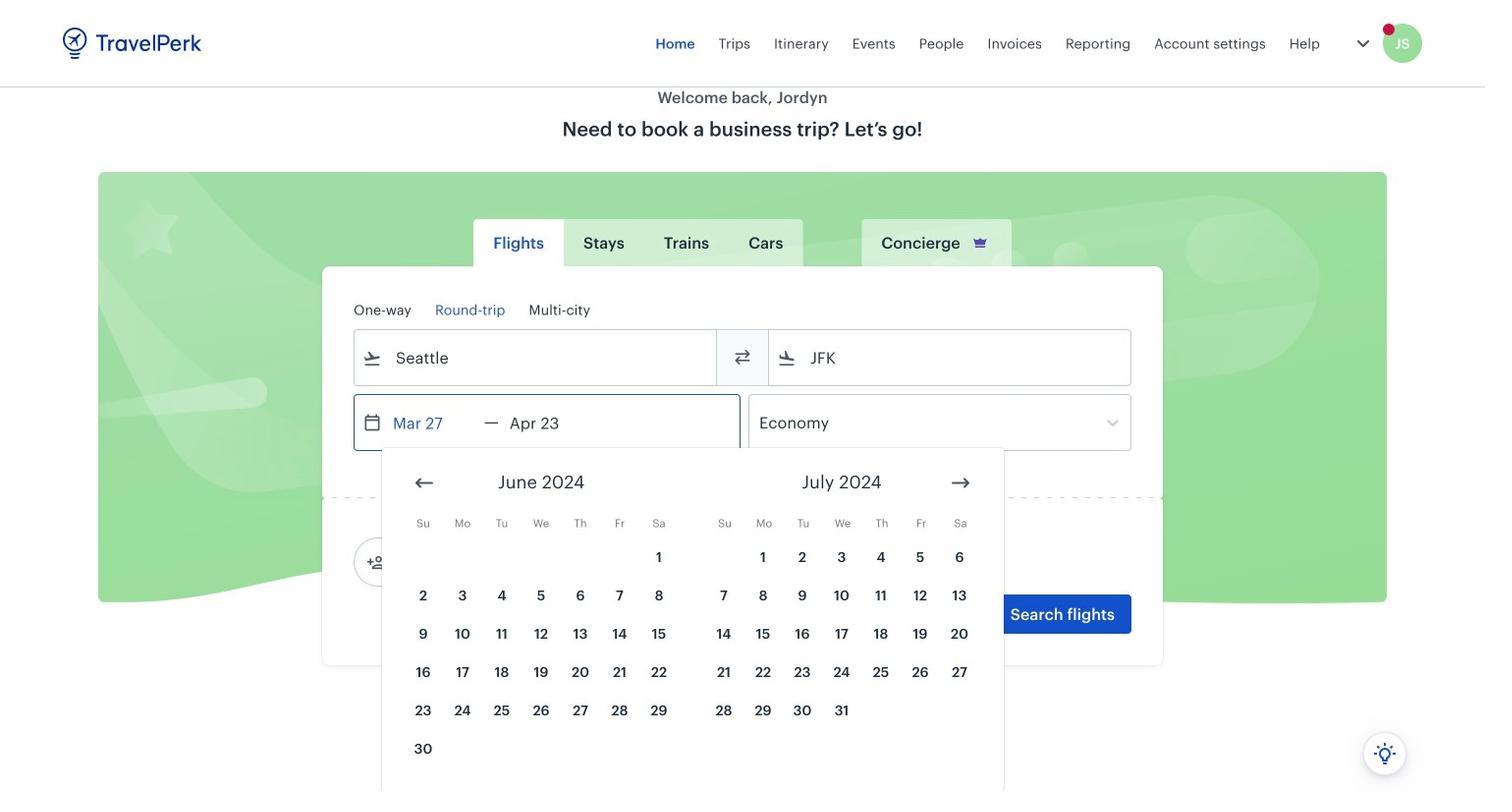 Task type: describe. For each thing, give the bounding box(es) containing it.
move forward to switch to the next month. image
[[949, 471, 973, 495]]

calendar application
[[382, 448, 1486, 791]]

move backward to switch to the previous month. image
[[413, 471, 436, 495]]

Add first traveler search field
[[386, 546, 591, 578]]

To search field
[[797, 342, 1105, 373]]

From search field
[[382, 342, 691, 373]]



Task type: locate. For each thing, give the bounding box(es) containing it.
Return text field
[[499, 395, 601, 450]]

Depart text field
[[382, 395, 484, 450]]



Task type: vqa. For each thing, say whether or not it's contained in the screenshot.
British Airways image at the bottom of page
no



